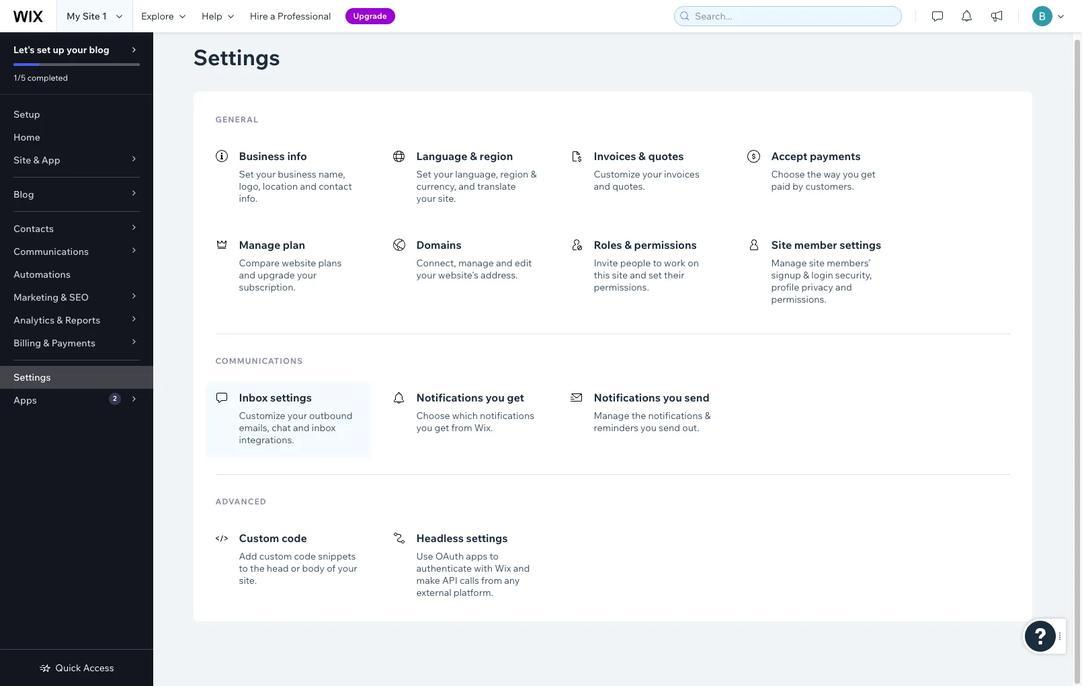 Task type: vqa. For each thing, say whether or not it's contained in the screenshot.


Task type: describe. For each thing, give the bounding box(es) containing it.
your inside sidebar element
[[67, 44, 87, 56]]

name,
[[319, 168, 345, 180]]

language,
[[456, 168, 499, 180]]

choose inside notifications you get choose which notifications you get from wix.
[[417, 410, 450, 422]]

general-section element
[[205, 128, 1021, 317]]

and inside manage plan compare website plans and upgrade your subscription.
[[239, 269, 256, 281]]

& inside site member settings manage site members' signup & login security, profile privacy and permissions.
[[804, 269, 810, 281]]

settings link
[[0, 366, 153, 389]]

api
[[443, 574, 458, 587]]

analytics & reports
[[13, 314, 100, 326]]

home link
[[0, 126, 153, 149]]

& for payments
[[43, 337, 49, 349]]

login
[[812, 269, 834, 281]]

site & app
[[13, 154, 60, 166]]

marketing
[[13, 291, 59, 303]]

& for seo
[[61, 291, 67, 303]]

get inside accept payments choose the way you get paid by customers.
[[862, 168, 876, 180]]

external
[[417, 587, 452, 599]]

upgrade button
[[345, 8, 395, 24]]

setup
[[13, 108, 40, 120]]

1/5
[[13, 73, 26, 83]]

billing & payments button
[[0, 332, 153, 354]]

chat
[[272, 422, 291, 434]]

info
[[287, 149, 307, 163]]

you inside accept payments choose the way you get paid by customers.
[[843, 168, 860, 180]]

marketing & seo button
[[0, 286, 153, 309]]

seo
[[69, 291, 89, 303]]

my
[[67, 10, 80, 22]]

notifications for notifications you send
[[594, 391, 661, 404]]

quotes.
[[613, 180, 646, 192]]

& for reports
[[57, 314, 63, 326]]

notifications you send manage the notifications & reminders you send out.
[[594, 391, 711, 434]]

reminders
[[594, 422, 639, 434]]

up
[[53, 44, 64, 56]]

billing
[[13, 337, 41, 349]]

help button
[[194, 0, 242, 32]]

roles & permissions invite people to work on this site and set their permissions.
[[594, 238, 699, 293]]

settings inside sidebar element
[[13, 371, 51, 383]]

location
[[263, 180, 298, 192]]

your inside custom code add custom code snippets to the head or body of your site.
[[338, 562, 358, 574]]

customize inside invoices & quotes customize your invoices and quotes.
[[594, 168, 641, 180]]

0 vertical spatial code
[[282, 531, 307, 545]]

inbox settings customize your outbound emails, chat and inbox integrations.
[[239, 391, 353, 446]]

invoices & quotes customize your invoices and quotes.
[[594, 149, 700, 192]]

manage inside manage plan compare website plans and upgrade your subscription.
[[239, 238, 281, 252]]

quotes
[[649, 149, 684, 163]]

payments
[[811, 149, 861, 163]]

advanced-section element
[[205, 510, 1021, 611]]

business
[[278, 168, 317, 180]]

site inside roles & permissions invite people to work on this site and set their permissions.
[[612, 269, 628, 281]]

quick access
[[55, 662, 114, 674]]

of
[[327, 562, 336, 574]]

& for quotes
[[639, 149, 646, 163]]

logo,
[[239, 180, 261, 192]]

to for &
[[653, 257, 663, 269]]

member
[[795, 238, 838, 252]]

completed
[[27, 73, 68, 83]]

home
[[13, 131, 40, 143]]

setup link
[[0, 103, 153, 126]]

website
[[282, 257, 316, 269]]

general
[[216, 114, 259, 124]]

site for member
[[772, 238, 792, 252]]

to for settings
[[490, 550, 499, 562]]

to inside custom code add custom code snippets to the head or body of your site.
[[239, 562, 248, 574]]

let's set up your blog
[[13, 44, 110, 56]]

upgrade
[[353, 11, 387, 21]]

blog
[[89, 44, 110, 56]]

or
[[291, 562, 300, 574]]

and inside domains connect, manage and edit your website's address.
[[496, 257, 513, 269]]

blog button
[[0, 183, 153, 206]]

make
[[417, 574, 440, 587]]

apps
[[466, 550, 488, 562]]

calls
[[460, 574, 480, 587]]

wix.
[[475, 422, 493, 434]]

automations
[[13, 268, 71, 280]]

& for permissions
[[625, 238, 632, 252]]

choose inside accept payments choose the way you get paid by customers.
[[772, 168, 806, 180]]

set inside sidebar element
[[37, 44, 51, 56]]

authenticate
[[417, 562, 472, 574]]

use
[[417, 550, 434, 562]]

currency,
[[417, 180, 457, 192]]

2
[[113, 394, 117, 403]]

hire a professional link
[[242, 0, 339, 32]]

notifications you get choose which notifications you get from wix.
[[417, 391, 535, 434]]

site. inside language & region set your language, region & currency, and translate your site.
[[438, 192, 456, 204]]

my site 1
[[67, 10, 107, 22]]

the inside notifications you send manage the notifications & reminders you send out.
[[632, 410, 647, 422]]

invite
[[594, 257, 619, 269]]

and inside headless settings use oauth apps to authenticate with wix and make api calls from any external platform.
[[514, 562, 530, 574]]

subscription.
[[239, 281, 296, 293]]

business info set your business name, logo, location and contact info.
[[239, 149, 352, 204]]

work
[[665, 257, 686, 269]]

permissions
[[635, 238, 697, 252]]

manage plan compare website plans and upgrade your subscription.
[[239, 238, 342, 293]]

manage
[[459, 257, 494, 269]]

2 vertical spatial get
[[435, 422, 450, 434]]

platform.
[[454, 587, 494, 599]]

head
[[267, 562, 289, 574]]

your inside inbox settings customize your outbound emails, chat and inbox integrations.
[[288, 410, 307, 422]]

your inside business info set your business name, logo, location and contact info.
[[256, 168, 276, 180]]

0 vertical spatial site
[[82, 10, 100, 22]]

their
[[665, 269, 685, 281]]

invoices
[[594, 149, 637, 163]]

connect,
[[417, 257, 457, 269]]

website's
[[438, 269, 479, 281]]

language
[[417, 149, 468, 163]]

1
[[102, 10, 107, 22]]

payments
[[52, 337, 95, 349]]

your inside domains connect, manage and edit your website's address.
[[417, 269, 436, 281]]

set inside business info set your business name, logo, location and contact info.
[[239, 168, 254, 180]]



Task type: locate. For each thing, give the bounding box(es) containing it.
plan
[[283, 238, 305, 252]]

the left way
[[808, 168, 822, 180]]

permissions. inside site member settings manage site members' signup & login security, profile privacy and permissions.
[[772, 293, 827, 305]]

analytics & reports button
[[0, 309, 153, 332]]

1 horizontal spatial site
[[810, 257, 825, 269]]

0 vertical spatial site.
[[438, 192, 456, 204]]

2 vertical spatial manage
[[594, 410, 630, 422]]

headless settings use oauth apps to authenticate with wix and make api calls from any external platform.
[[417, 531, 530, 599]]

1 horizontal spatial to
[[490, 550, 499, 562]]

notifications for notifications you get
[[417, 391, 484, 404]]

communications-section element
[[205, 369, 1021, 458]]

0 horizontal spatial notifications
[[480, 410, 535, 422]]

0 horizontal spatial to
[[239, 562, 248, 574]]

0 horizontal spatial manage
[[239, 238, 281, 252]]

any
[[505, 574, 520, 587]]

& right translate
[[531, 168, 537, 180]]

and inside language & region set your language, region & currency, and translate your site.
[[459, 180, 475, 192]]

set inside language & region set your language, region & currency, and translate your site.
[[417, 168, 432, 180]]

1 vertical spatial send
[[659, 422, 681, 434]]

notifications for send
[[649, 410, 703, 422]]

settings
[[193, 44, 280, 71], [13, 371, 51, 383]]

2 horizontal spatial site
[[772, 238, 792, 252]]

2 horizontal spatial get
[[862, 168, 876, 180]]

1 horizontal spatial notifications
[[594, 391, 661, 404]]

permissions. down people
[[594, 281, 650, 293]]

manage inside site member settings manage site members' signup & login security, profile privacy and permissions.
[[772, 257, 807, 269]]

notifications right the reminders
[[649, 410, 703, 422]]

info.
[[239, 192, 258, 204]]

translate
[[478, 180, 516, 192]]

communications up automations
[[13, 246, 89, 258]]

1 vertical spatial code
[[294, 550, 316, 562]]

notifications inside notifications you send manage the notifications & reminders you send out.
[[649, 410, 703, 422]]

2 notifications from the left
[[594, 391, 661, 404]]

set down business
[[239, 168, 254, 180]]

1 horizontal spatial communications
[[216, 356, 303, 366]]

1 vertical spatial get
[[507, 391, 525, 404]]

communications up the inbox
[[216, 356, 303, 366]]

the inside custom code add custom code snippets to the head or body of your site.
[[250, 562, 265, 574]]

the left head
[[250, 562, 265, 574]]

to right apps
[[490, 550, 499, 562]]

& up language,
[[470, 149, 478, 163]]

0 horizontal spatial customize
[[239, 410, 286, 422]]

1 horizontal spatial site
[[82, 10, 100, 22]]

0 vertical spatial settings
[[193, 44, 280, 71]]

which
[[452, 410, 478, 422]]

customers.
[[806, 180, 855, 192]]

1 horizontal spatial the
[[632, 410, 647, 422]]

settings for inbox settings
[[270, 391, 312, 404]]

1 horizontal spatial send
[[685, 391, 710, 404]]

& right out.
[[705, 410, 711, 422]]

& left login
[[804, 269, 810, 281]]

send left out.
[[659, 422, 681, 434]]

1 vertical spatial settings
[[270, 391, 312, 404]]

0 horizontal spatial settings
[[270, 391, 312, 404]]

1 horizontal spatial get
[[507, 391, 525, 404]]

analytics
[[13, 314, 55, 326]]

0 vertical spatial get
[[862, 168, 876, 180]]

0 horizontal spatial communications
[[13, 246, 89, 258]]

integrations.
[[239, 434, 294, 446]]

marketing & seo
[[13, 291, 89, 303]]

and left translate
[[459, 180, 475, 192]]

notifications for get
[[480, 410, 535, 422]]

members'
[[827, 257, 871, 269]]

let's
[[13, 44, 35, 56]]

1 notifications from the left
[[480, 410, 535, 422]]

& inside notifications you send manage the notifications & reminders you send out.
[[705, 410, 711, 422]]

to inside headless settings use oauth apps to authenticate with wix and make api calls from any external platform.
[[490, 550, 499, 562]]

sidebar element
[[0, 32, 153, 686]]

0 horizontal spatial set
[[239, 168, 254, 180]]

& left seo
[[61, 291, 67, 303]]

& for app
[[33, 154, 39, 166]]

site right "this"
[[612, 269, 628, 281]]

0 horizontal spatial site
[[13, 154, 31, 166]]

access
[[83, 662, 114, 674]]

contacts
[[13, 223, 54, 235]]

your inside invoices & quotes customize your invoices and quotes.
[[643, 168, 663, 180]]

0 vertical spatial settings
[[840, 238, 882, 252]]

oauth
[[436, 550, 464, 562]]

0 vertical spatial choose
[[772, 168, 806, 180]]

& left quotes
[[639, 149, 646, 163]]

signup
[[772, 269, 802, 281]]

1 vertical spatial manage
[[772, 257, 807, 269]]

permissions. for &
[[594, 281, 650, 293]]

0 horizontal spatial settings
[[13, 371, 51, 383]]

0 horizontal spatial choose
[[417, 410, 450, 422]]

1 horizontal spatial from
[[482, 574, 503, 587]]

custom
[[259, 550, 292, 562]]

Search... field
[[691, 7, 898, 26]]

accept
[[772, 149, 808, 163]]

2 vertical spatial settings
[[466, 531, 508, 545]]

emails,
[[239, 422, 270, 434]]

set left up
[[37, 44, 51, 56]]

1 set from the left
[[239, 168, 254, 180]]

from inside notifications you get choose which notifications you get from wix.
[[452, 422, 473, 434]]

& right billing
[[43, 337, 49, 349]]

and left edit
[[496, 257, 513, 269]]

outbound
[[309, 410, 353, 422]]

communications button
[[0, 240, 153, 263]]

custom
[[239, 531, 279, 545]]

choose left which
[[417, 410, 450, 422]]

site & app button
[[0, 149, 153, 172]]

& inside roles & permissions invite people to work on this site and set their permissions.
[[625, 238, 632, 252]]

site down member
[[810, 257, 825, 269]]

a
[[270, 10, 275, 22]]

0 horizontal spatial permissions.
[[594, 281, 650, 293]]

1 horizontal spatial settings
[[466, 531, 508, 545]]

site up signup
[[772, 238, 792, 252]]

0 horizontal spatial get
[[435, 422, 450, 434]]

customize
[[594, 168, 641, 180], [239, 410, 286, 422]]

manage inside notifications you send manage the notifications & reminders you send out.
[[594, 410, 630, 422]]

2 horizontal spatial settings
[[840, 238, 882, 252]]

and right wix
[[514, 562, 530, 574]]

0 horizontal spatial notifications
[[417, 391, 484, 404]]

0 horizontal spatial site
[[612, 269, 628, 281]]

site. down add on the left bottom of page
[[239, 574, 257, 587]]

site for &
[[13, 154, 31, 166]]

from
[[452, 422, 473, 434], [482, 574, 503, 587]]

address.
[[481, 269, 518, 281]]

and left quotes.
[[594, 180, 611, 192]]

settings up apps
[[466, 531, 508, 545]]

settings inside headless settings use oauth apps to authenticate with wix and make api calls from any external platform.
[[466, 531, 508, 545]]

from left any
[[482, 574, 503, 587]]

and inside inbox settings customize your outbound emails, chat and inbox integrations.
[[293, 422, 310, 434]]

& left the reports
[[57, 314, 63, 326]]

1 vertical spatial set
[[649, 269, 662, 281]]

& for region
[[470, 149, 478, 163]]

paid
[[772, 180, 791, 192]]

communications
[[13, 246, 89, 258], [216, 356, 303, 366]]

set down language
[[417, 168, 432, 180]]

manage for site member settings
[[772, 257, 807, 269]]

2 vertical spatial the
[[250, 562, 265, 574]]

language & region set your language, region & currency, and translate your site.
[[417, 149, 537, 204]]

plans
[[318, 257, 342, 269]]

region right language,
[[501, 168, 529, 180]]

0 horizontal spatial the
[[250, 562, 265, 574]]

2 horizontal spatial manage
[[772, 257, 807, 269]]

compare
[[239, 257, 280, 269]]

choose down accept
[[772, 168, 806, 180]]

manage for notifications you send
[[594, 410, 630, 422]]

headless
[[417, 531, 464, 545]]

to down custom
[[239, 562, 248, 574]]

1 horizontal spatial site.
[[438, 192, 456, 204]]

communications inside popup button
[[13, 246, 89, 258]]

0 vertical spatial set
[[37, 44, 51, 56]]

customize down invoices
[[594, 168, 641, 180]]

and right login
[[836, 281, 853, 293]]

1 vertical spatial from
[[482, 574, 503, 587]]

site
[[810, 257, 825, 269], [612, 269, 628, 281]]

& inside invoices & quotes customize your invoices and quotes.
[[639, 149, 646, 163]]

0 vertical spatial region
[[480, 149, 513, 163]]

get
[[862, 168, 876, 180], [507, 391, 525, 404], [435, 422, 450, 434]]

0 horizontal spatial send
[[659, 422, 681, 434]]

quick access button
[[39, 662, 114, 674]]

site down the home
[[13, 154, 31, 166]]

2 horizontal spatial the
[[808, 168, 822, 180]]

1 vertical spatial settings
[[13, 371, 51, 383]]

notifications
[[480, 410, 535, 422], [649, 410, 703, 422]]

apps
[[13, 394, 37, 406]]

1 vertical spatial communications
[[216, 356, 303, 366]]

1 horizontal spatial set
[[417, 168, 432, 180]]

0 vertical spatial customize
[[594, 168, 641, 180]]

permissions. down signup
[[772, 293, 827, 305]]

automations link
[[0, 263, 153, 286]]

0 vertical spatial send
[[685, 391, 710, 404]]

app
[[42, 154, 60, 166]]

notifications
[[417, 391, 484, 404], [594, 391, 661, 404]]

business
[[239, 149, 285, 163]]

help
[[202, 10, 222, 22]]

set inside roles & permissions invite people to work on this site and set their permissions.
[[649, 269, 662, 281]]

0 horizontal spatial from
[[452, 422, 473, 434]]

explore
[[141, 10, 174, 22]]

0 vertical spatial the
[[808, 168, 822, 180]]

send up out.
[[685, 391, 710, 404]]

hire a professional
[[250, 10, 331, 22]]

site
[[82, 10, 100, 22], [13, 154, 31, 166], [772, 238, 792, 252]]

settings up chat
[[270, 391, 312, 404]]

profile
[[772, 281, 800, 293]]

customize down the inbox
[[239, 410, 286, 422]]

site member settings manage site members' signup & login security, profile privacy and permissions.
[[772, 238, 882, 305]]

customize inside inbox settings customize your outbound emails, chat and inbox integrations.
[[239, 410, 286, 422]]

add
[[239, 550, 257, 562]]

site. down language,
[[438, 192, 456, 204]]

region up language,
[[480, 149, 513, 163]]

1 vertical spatial customize
[[239, 410, 286, 422]]

notifications up the reminders
[[594, 391, 661, 404]]

and left name,
[[300, 180, 317, 192]]

and right chat
[[293, 422, 310, 434]]

1 horizontal spatial choose
[[772, 168, 806, 180]]

permissions. for member
[[772, 293, 827, 305]]

settings for headless settings
[[466, 531, 508, 545]]

1 vertical spatial site
[[13, 154, 31, 166]]

settings inside site member settings manage site members' signup & login security, profile privacy and permissions.
[[840, 238, 882, 252]]

edit
[[515, 257, 532, 269]]

1 horizontal spatial customize
[[594, 168, 641, 180]]

from left wix.
[[452, 422, 473, 434]]

0 vertical spatial from
[[452, 422, 473, 434]]

code
[[282, 531, 307, 545], [294, 550, 316, 562]]

the
[[808, 168, 822, 180], [632, 410, 647, 422], [250, 562, 265, 574]]

1 vertical spatial choose
[[417, 410, 450, 422]]

code up custom
[[282, 531, 307, 545]]

1 vertical spatial the
[[632, 410, 647, 422]]

2 set from the left
[[417, 168, 432, 180]]

to inside roles & permissions invite people to work on this site and set their permissions.
[[653, 257, 663, 269]]

contact
[[319, 180, 352, 192]]

settings inside inbox settings customize your outbound emails, chat and inbox integrations.
[[270, 391, 312, 404]]

2 horizontal spatial to
[[653, 257, 663, 269]]

notifications right which
[[480, 410, 535, 422]]

site inside popup button
[[13, 154, 31, 166]]

billing & payments
[[13, 337, 95, 349]]

2 notifications from the left
[[649, 410, 703, 422]]

contacts button
[[0, 217, 153, 240]]

0 vertical spatial manage
[[239, 238, 281, 252]]

site inside site member settings manage site members' signup & login security, profile privacy and permissions.
[[810, 257, 825, 269]]

body
[[302, 562, 325, 574]]

inbox
[[239, 391, 268, 404]]

set left their at the right of page
[[649, 269, 662, 281]]

notifications up which
[[417, 391, 484, 404]]

inbox
[[312, 422, 336, 434]]

1 horizontal spatial set
[[649, 269, 662, 281]]

snippets
[[318, 550, 356, 562]]

2 vertical spatial site
[[772, 238, 792, 252]]

your inside manage plan compare website plans and upgrade your subscription.
[[297, 269, 317, 281]]

1 notifications from the left
[[417, 391, 484, 404]]

settings down the help button
[[193, 44, 280, 71]]

0 horizontal spatial site.
[[239, 574, 257, 587]]

1 vertical spatial site.
[[239, 574, 257, 587]]

& left app
[[33, 154, 39, 166]]

notifications inside notifications you get choose which notifications you get from wix.
[[417, 391, 484, 404]]

domains connect, manage and edit your website's address.
[[417, 238, 532, 281]]

permissions. inside roles & permissions invite people to work on this site and set their permissions.
[[594, 281, 650, 293]]

0 vertical spatial communications
[[13, 246, 89, 258]]

notifications inside notifications you get choose which notifications you get from wix.
[[480, 410, 535, 422]]

site inside site member settings manage site members' signup & login security, profile privacy and permissions.
[[772, 238, 792, 252]]

way
[[824, 168, 841, 180]]

site left 1
[[82, 10, 100, 22]]

1 vertical spatial region
[[501, 168, 529, 180]]

settings up members'
[[840, 238, 882, 252]]

the left out.
[[632, 410, 647, 422]]

1 horizontal spatial permissions.
[[772, 293, 827, 305]]

& up people
[[625, 238, 632, 252]]

1 horizontal spatial settings
[[193, 44, 280, 71]]

your
[[67, 44, 87, 56], [256, 168, 276, 180], [434, 168, 453, 180], [643, 168, 663, 180], [417, 192, 436, 204], [297, 269, 317, 281], [417, 269, 436, 281], [288, 410, 307, 422], [338, 562, 358, 574]]

and inside site member settings manage site members' signup & login security, profile privacy and permissions.
[[836, 281, 853, 293]]

settings up apps
[[13, 371, 51, 383]]

roles
[[594, 238, 623, 252]]

with
[[474, 562, 493, 574]]

send
[[685, 391, 710, 404], [659, 422, 681, 434]]

and right invite
[[630, 269, 647, 281]]

set
[[239, 168, 254, 180], [417, 168, 432, 180]]

region
[[480, 149, 513, 163], [501, 168, 529, 180]]

and left upgrade
[[239, 269, 256, 281]]

from inside headless settings use oauth apps to authenticate with wix and make api calls from any external platform.
[[482, 574, 503, 587]]

1 horizontal spatial manage
[[594, 410, 630, 422]]

to left work
[[653, 257, 663, 269]]

custom code add custom code snippets to the head or body of your site.
[[239, 531, 358, 587]]

site. inside custom code add custom code snippets to the head or body of your site.
[[239, 574, 257, 587]]

security,
[[836, 269, 873, 281]]

notifications inside notifications you send manage the notifications & reminders you send out.
[[594, 391, 661, 404]]

and inside roles & permissions invite people to work on this site and set their permissions.
[[630, 269, 647, 281]]

by
[[793, 180, 804, 192]]

invoices
[[665, 168, 700, 180]]

the inside accept payments choose the way you get paid by customers.
[[808, 168, 822, 180]]

privacy
[[802, 281, 834, 293]]

1 horizontal spatial notifications
[[649, 410, 703, 422]]

and inside invoices & quotes customize your invoices and quotes.
[[594, 180, 611, 192]]

0 horizontal spatial set
[[37, 44, 51, 56]]

code left of
[[294, 550, 316, 562]]

and inside business info set your business name, logo, location and contact info.
[[300, 180, 317, 192]]



